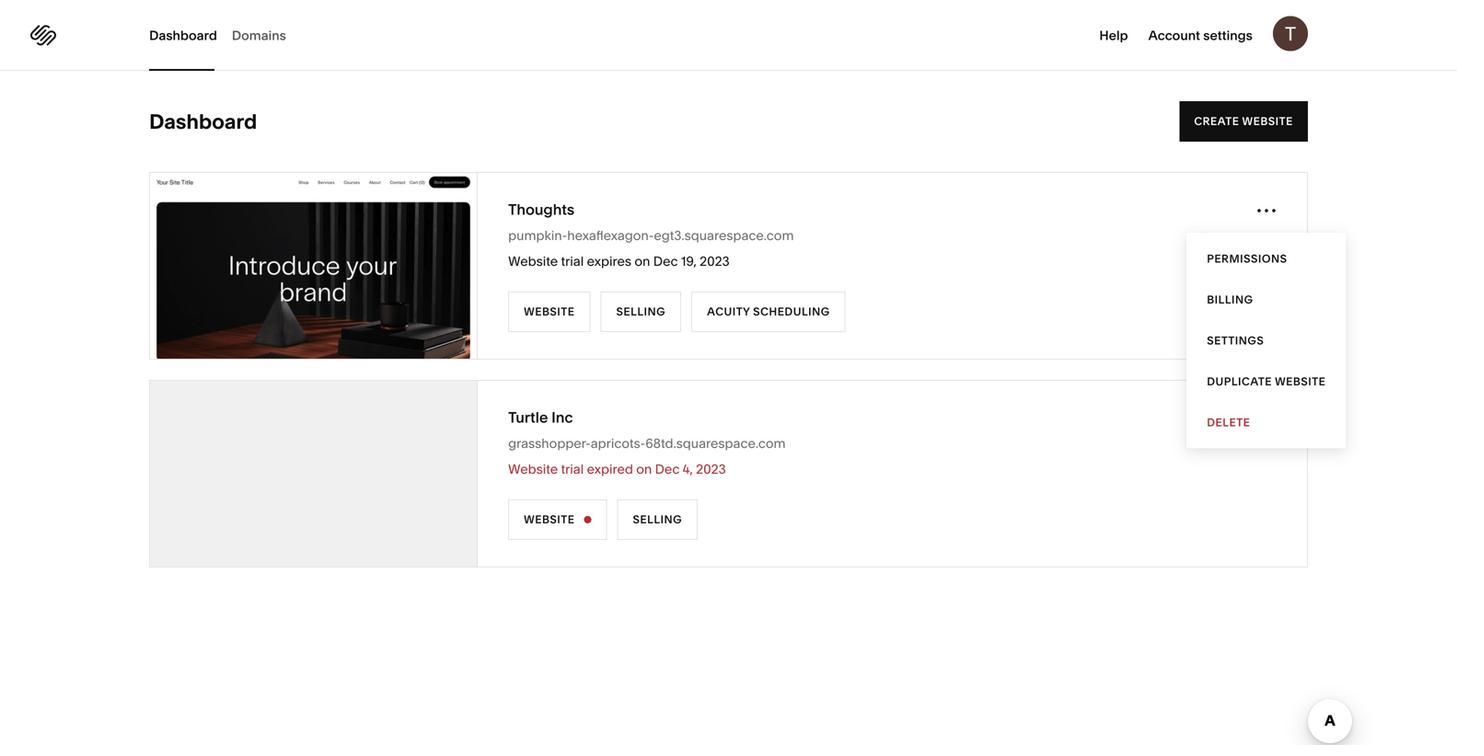 Task type: locate. For each thing, give the bounding box(es) containing it.
0 vertical spatial 2023
[[700, 254, 730, 269]]

create website link
[[1180, 101, 1308, 142]]

2023
[[700, 254, 730, 269], [696, 462, 726, 477]]

selling for turtle inc
[[633, 513, 682, 527]]

pumpkin-hexaflexagon-egt3.squarespace.com
[[508, 228, 794, 244]]

trial left the expires on the top left of page
[[561, 254, 584, 269]]

dec
[[654, 254, 678, 269], [655, 462, 680, 477]]

2 trial from the top
[[561, 462, 584, 477]]

trial
[[561, 254, 584, 269], [561, 462, 584, 477]]

create website
[[1195, 115, 1294, 128]]

0 vertical spatial on
[[635, 254, 650, 269]]

billing
[[1207, 293, 1254, 307]]

account settings link
[[1149, 26, 1253, 44]]

website link for turtle inc
[[508, 500, 607, 541]]

2 website link from the top
[[508, 500, 607, 541]]

1 vertical spatial selling
[[633, 513, 682, 527]]

website right create
[[1243, 115, 1294, 128]]

dashboard down dashboard button
[[149, 109, 257, 134]]

go
[[268, 259, 287, 273]]

website right 'to'
[[308, 259, 359, 273]]

on down 'grasshopper-apricots-68td.squarespace.com'
[[637, 462, 652, 477]]

website for duplicate website
[[1275, 375, 1326, 389]]

acuity scheduling
[[707, 305, 830, 319]]

website inside button
[[1275, 375, 1326, 389]]

selling link
[[601, 292, 682, 332], [617, 500, 698, 541]]

selling down website trial expires on dec 19, 2023
[[616, 305, 666, 319]]

dec left 19,
[[654, 254, 678, 269]]

1 vertical spatial trial
[[561, 462, 584, 477]]

website
[[1243, 115, 1294, 128], [308, 259, 359, 273], [1275, 375, 1326, 389]]

1 vertical spatial dashboard
[[149, 109, 257, 134]]

help
[[1100, 28, 1129, 43]]

duplicate website button
[[1187, 361, 1347, 402]]

0 vertical spatial dec
[[654, 254, 678, 269]]

tab list
[[149, 0, 301, 71]]

trial down grasshopper-
[[561, 462, 584, 477]]

turtle inc
[[508, 409, 573, 427]]

permissions
[[1207, 252, 1288, 266]]

0 vertical spatial selling link
[[601, 292, 682, 332]]

go to website
[[268, 259, 359, 273]]

selling
[[616, 305, 666, 319], [633, 513, 682, 527]]

on
[[635, 254, 650, 269], [637, 462, 652, 477]]

egt3.squarespace.com
[[654, 228, 794, 244]]

dashboard
[[149, 28, 217, 43], [149, 109, 257, 134]]

1 website link from the top
[[508, 292, 591, 332]]

selling link for thoughts
[[601, 292, 682, 332]]

selling link down website trial expires on dec 19, 2023
[[601, 292, 682, 332]]

website
[[508, 254, 558, 269], [524, 305, 575, 319], [508, 462, 558, 477], [524, 513, 575, 527]]

dec for turtle inc
[[655, 462, 680, 477]]

0 vertical spatial website link
[[508, 292, 591, 332]]

1 vertical spatial dec
[[655, 462, 680, 477]]

delete
[[1207, 416, 1251, 430]]

settings link
[[1187, 320, 1347, 361]]

settings
[[1207, 334, 1265, 348]]

1 vertical spatial website link
[[508, 500, 607, 541]]

selling link down 4,
[[617, 500, 698, 541]]

0 vertical spatial dashboard
[[149, 28, 217, 43]]

1 vertical spatial on
[[637, 462, 652, 477]]

website link down expired
[[508, 500, 607, 541]]

1 trial from the top
[[561, 254, 584, 269]]

1 vertical spatial 2023
[[696, 462, 726, 477]]

2023 right 4,
[[696, 462, 726, 477]]

1 vertical spatial website
[[308, 259, 359, 273]]

selling link for turtle inc
[[617, 500, 698, 541]]

create
[[1195, 115, 1240, 128]]

pumpkin-
[[508, 228, 567, 244]]

0 vertical spatial selling
[[616, 305, 666, 319]]

help link
[[1100, 26, 1129, 44]]

permissions link
[[1187, 238, 1347, 279]]

selling down website trial expired on dec 4, 2023
[[633, 513, 682, 527]]

2 dashboard from the top
[[149, 109, 257, 134]]

1 vertical spatial selling link
[[617, 500, 698, 541]]

19,
[[681, 254, 697, 269]]

2023 right 19,
[[700, 254, 730, 269]]

dec for thoughts
[[654, 254, 678, 269]]

dec left 4,
[[655, 462, 680, 477]]

website link
[[508, 292, 591, 332], [508, 500, 607, 541]]

website inside button
[[308, 259, 359, 273]]

0 vertical spatial trial
[[561, 254, 584, 269]]

dashboard left domains
[[149, 28, 217, 43]]

website down settings link
[[1275, 375, 1326, 389]]

menu
[[1187, 233, 1347, 449]]

on down pumpkin-hexaflexagon-egt3.squarespace.com
[[635, 254, 650, 269]]

4,
[[683, 462, 693, 477]]

acuity scheduling link
[[692, 292, 846, 332]]

trial for turtle inc
[[561, 462, 584, 477]]

inc
[[552, 409, 573, 427]]

0 vertical spatial website
[[1243, 115, 1294, 128]]

68td.squarespace.com
[[646, 436, 786, 452]]

website link down pumpkin-
[[508, 292, 591, 332]]

website trial expired on dec 4, 2023
[[508, 462, 726, 477]]

2 vertical spatial website
[[1275, 375, 1326, 389]]

grasshopper-
[[508, 436, 591, 452]]

thoughts
[[508, 201, 575, 219]]

selling for thoughts
[[616, 305, 666, 319]]



Task type: vqa. For each thing, say whether or not it's contained in the screenshot.
z5dl.squarespace.com
no



Task type: describe. For each thing, give the bounding box(es) containing it.
go to website button
[[254, 246, 374, 286]]

thoughts link
[[508, 200, 575, 220]]

domains
[[232, 28, 286, 43]]

on for turtle inc
[[637, 462, 652, 477]]

apricots-
[[591, 436, 646, 452]]

menu containing permissions
[[1187, 233, 1347, 449]]

billing link
[[1187, 279, 1347, 320]]

duplicate
[[1207, 375, 1273, 389]]

grasshopper-apricots-68td.squarespace.com
[[508, 436, 786, 452]]

acuity
[[707, 305, 750, 319]]

to
[[289, 259, 305, 273]]

hexaflexagon-
[[567, 228, 654, 244]]

1 dashboard from the top
[[149, 28, 217, 43]]

website link for thoughts
[[508, 292, 591, 332]]

tab list containing dashboard
[[149, 0, 301, 71]]

delete button
[[1187, 402, 1347, 443]]

account
[[1149, 28, 1201, 43]]

on for thoughts
[[635, 254, 650, 269]]

2023 for turtle inc
[[696, 462, 726, 477]]

domains button
[[232, 0, 286, 71]]

go to website link
[[150, 173, 478, 359]]

website for create website
[[1243, 115, 1294, 128]]

account settings
[[1149, 28, 1253, 43]]

trial for thoughts
[[561, 254, 584, 269]]

duplicate website
[[1207, 375, 1326, 389]]

2023 for thoughts
[[700, 254, 730, 269]]

expired
[[587, 462, 633, 477]]

turtle inc link
[[508, 408, 573, 428]]

dashboard button
[[149, 0, 217, 71]]

turtle
[[508, 409, 548, 427]]

scheduling
[[753, 305, 830, 319]]

expires
[[587, 254, 632, 269]]

settings
[[1204, 28, 1253, 43]]

website trial expires on dec 19, 2023
[[508, 254, 730, 269]]



